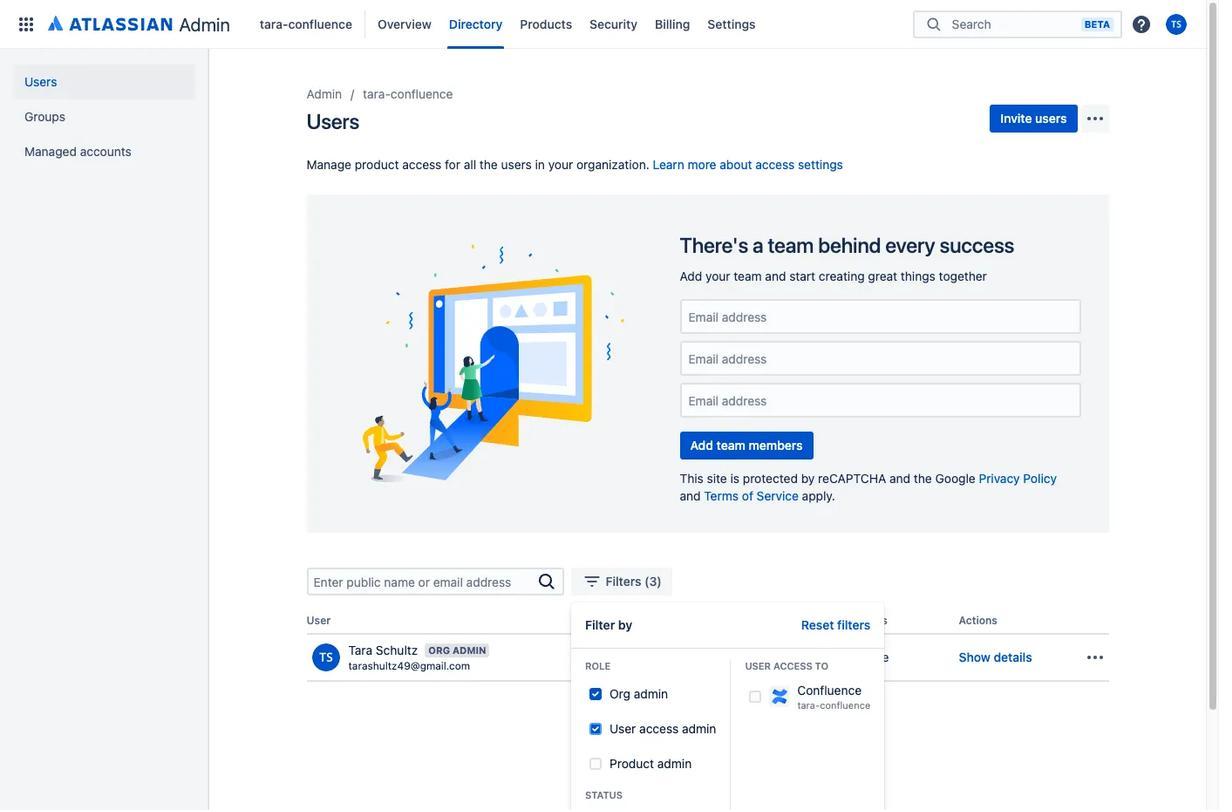 Task type: locate. For each thing, give the bounding box(es) containing it.
users up manage
[[307, 109, 360, 133]]

1 vertical spatial org
[[609, 687, 630, 702]]

invite users
[[1001, 111, 1068, 126]]

access left for at the top of the page
[[402, 157, 442, 172]]

team right "a"
[[768, 233, 814, 257]]

admin link up manage
[[307, 84, 342, 105]]

your
[[549, 157, 573, 172], [706, 269, 731, 284]]

tara- inside "global navigation" element
[[260, 16, 288, 31]]

filter
[[585, 618, 615, 633]]

the right all
[[480, 157, 498, 172]]

2 vertical spatial email address email field
[[687, 392, 1075, 409]]

0 horizontal spatial admin
[[179, 14, 230, 34]]

2 vertical spatial confluence
[[820, 699, 871, 711]]

1 vertical spatial and
[[890, 471, 911, 486]]

active
[[855, 650, 890, 665]]

in
[[535, 157, 545, 172]]

creating
[[819, 269, 865, 284]]

tarashultz49@gmail.com
[[349, 659, 470, 672]]

0 horizontal spatial by
[[618, 618, 632, 633]]

tara-
[[260, 16, 288, 31], [363, 86, 391, 101], [797, 699, 820, 711]]

admin up toggle navigation icon
[[179, 14, 230, 34]]

groups
[[24, 109, 65, 124]]

filters (3) button
[[571, 568, 673, 596]]

add your team and start creating great things together
[[680, 269, 988, 284]]

the
[[480, 157, 498, 172], [914, 471, 933, 486]]

1 horizontal spatial access
[[639, 722, 679, 736]]

admin
[[179, 14, 230, 34], [307, 86, 342, 101]]

recaptcha
[[819, 471, 887, 486]]

2 vertical spatial user
[[609, 722, 636, 736]]

2 horizontal spatial access
[[756, 157, 795, 172]]

1 horizontal spatial by
[[802, 471, 815, 486]]

1 vertical spatial team
[[734, 269, 762, 284]]

details
[[994, 650, 1033, 665]]

1 vertical spatial user
[[745, 661, 771, 672]]

status
[[855, 614, 888, 627], [585, 790, 623, 801]]

confluence down the confluence
[[820, 699, 871, 711]]

2 horizontal spatial confluence
[[820, 699, 871, 711]]

settings
[[798, 157, 844, 172]]

team down "a"
[[734, 269, 762, 284]]

admin
[[453, 645, 486, 656], [634, 687, 668, 702], [682, 722, 716, 736], [657, 756, 692, 771]]

confluence left 'overview'
[[288, 16, 353, 31]]

success
[[940, 233, 1015, 257]]

admin banner
[[0, 0, 1207, 49]]

org down role
[[609, 687, 630, 702]]

and left start
[[766, 269, 787, 284]]

0 vertical spatial tara-confluence link
[[255, 10, 358, 38]]

by right filter
[[618, 618, 632, 633]]

1 horizontal spatial admin
[[307, 86, 342, 101]]

2 horizontal spatial tara-
[[797, 699, 820, 711]]

user for user access admin
[[609, 722, 636, 736]]

confluence down overview "link" at the left of page
[[391, 86, 453, 101]]

1 vertical spatial admin link
[[307, 84, 342, 105]]

is
[[731, 471, 740, 486]]

Search field
[[947, 8, 1082, 40]]

admin up product admin
[[682, 722, 716, 736]]

status up active in the right of the page
[[855, 614, 888, 627]]

by up apply.
[[802, 471, 815, 486]]

0 horizontal spatial users
[[24, 74, 57, 89]]

account image
[[1167, 14, 1188, 34]]

the inside this site is protected by recaptcha and the google privacy policy and terms of service apply.
[[914, 471, 933, 486]]

overview link
[[373, 10, 437, 38]]

add inside add team members button
[[691, 438, 714, 453]]

users right invite
[[1036, 111, 1068, 126]]

groups link
[[14, 99, 195, 134]]

product
[[609, 756, 654, 771]]

add down the there's
[[680, 269, 703, 284]]

service
[[757, 489, 799, 503]]

access up product admin
[[639, 722, 679, 736]]

1 vertical spatial users
[[501, 157, 532, 172]]

1 button
[[695, 704, 721, 732]]

0 vertical spatial by
[[802, 471, 815, 486]]

confluence
[[288, 16, 353, 31], [391, 86, 453, 101], [820, 699, 871, 711]]

0 vertical spatial confluence
[[288, 16, 353, 31]]

great
[[869, 269, 898, 284]]

for
[[445, 157, 461, 172]]

this site is protected by recaptcha and the google privacy policy and terms of service apply.
[[680, 471, 1057, 503]]

1 horizontal spatial user
[[609, 722, 636, 736]]

and right recaptcha at bottom right
[[890, 471, 911, 486]]

0 vertical spatial and
[[766, 269, 787, 284]]

menu
[[571, 606, 885, 811]]

the left google
[[914, 471, 933, 486]]

tara-confluence
[[260, 16, 353, 31], [363, 86, 453, 101]]

product
[[355, 157, 399, 172]]

access right about
[[756, 157, 795, 172]]

add
[[680, 269, 703, 284], [691, 438, 714, 453]]

users up groups
[[24, 74, 57, 89]]

privacy policy link
[[979, 471, 1057, 486]]

1 horizontal spatial org
[[609, 687, 630, 702]]

team
[[768, 233, 814, 257], [734, 269, 762, 284], [717, 438, 746, 453]]

0 horizontal spatial confluence
[[288, 16, 353, 31]]

0 horizontal spatial user
[[307, 614, 331, 627]]

about
[[720, 157, 752, 172]]

directory
[[449, 16, 503, 31]]

1 horizontal spatial and
[[766, 269, 787, 284]]

0 horizontal spatial status
[[585, 790, 623, 801]]

1 vertical spatial tara-confluence
[[363, 86, 453, 101]]

filters
[[606, 574, 642, 589]]

0 vertical spatial your
[[549, 157, 573, 172]]

0 vertical spatial admin
[[179, 14, 230, 34]]

3 email address email field from the top
[[687, 392, 1075, 409]]

admin inside "link"
[[179, 14, 230, 34]]

there's
[[680, 233, 749, 257]]

admin up user access admin
[[634, 687, 668, 702]]

0 vertical spatial team
[[768, 233, 814, 257]]

0 vertical spatial tara-
[[260, 16, 288, 31]]

2023
[[767, 650, 796, 665]]

of
[[742, 489, 754, 503]]

1 vertical spatial email address email field
[[687, 350, 1075, 367]]

users left in
[[501, 157, 532, 172]]

beta
[[1085, 18, 1111, 29]]

1 vertical spatial tara-
[[363, 86, 391, 101]]

0 vertical spatial status
[[855, 614, 888, 627]]

0 horizontal spatial tara-confluence
[[260, 16, 353, 31]]

toggle navigation image
[[192, 70, 230, 105]]

2 horizontal spatial and
[[890, 471, 911, 486]]

1 vertical spatial by
[[618, 618, 632, 633]]

0 horizontal spatial admin link
[[42, 10, 237, 38]]

tara- inside confluence tara-confluence
[[797, 699, 820, 711]]

1 horizontal spatial your
[[706, 269, 731, 284]]

by
[[802, 471, 815, 486], [618, 618, 632, 633]]

Email address email field
[[687, 308, 1075, 325], [687, 350, 1075, 367], [687, 392, 1075, 409]]

security
[[590, 16, 638, 31]]

0 vertical spatial users
[[24, 74, 57, 89]]

policy
[[1024, 471, 1057, 486]]

0 horizontal spatial the
[[480, 157, 498, 172]]

billing link
[[650, 10, 696, 38]]

manage product access for all the users in your organization. learn more about access settings
[[307, 157, 844, 172]]

0 vertical spatial email address email field
[[687, 308, 1075, 325]]

0 horizontal spatial tara-confluence link
[[255, 10, 358, 38]]

org
[[429, 645, 450, 656], [609, 687, 630, 702]]

managed
[[24, 144, 77, 159]]

1 vertical spatial tara-confluence link
[[363, 84, 453, 105]]

1 horizontal spatial tara-
[[363, 86, 391, 101]]

users inside users link
[[24, 74, 57, 89]]

behind
[[819, 233, 881, 257]]

0 vertical spatial admin link
[[42, 10, 237, 38]]

0 horizontal spatial and
[[680, 489, 701, 503]]

add up the this
[[691, 438, 714, 453]]

0 vertical spatial user
[[307, 614, 331, 627]]

apply.
[[802, 489, 836, 503]]

status down product
[[585, 790, 623, 801]]

tara- for rightmost tara-confluence link
[[363, 86, 391, 101]]

1 horizontal spatial tara-confluence
[[363, 86, 453, 101]]

0 vertical spatial users
[[1036, 111, 1068, 126]]

1 vertical spatial confluence
[[391, 86, 453, 101]]

1 vertical spatial your
[[706, 269, 731, 284]]

1 vertical spatial users
[[307, 109, 360, 133]]

confluence inside "global navigation" element
[[288, 16, 353, 31]]

users
[[24, 74, 57, 89], [307, 109, 360, 133]]

your down the there's
[[706, 269, 731, 284]]

2 vertical spatial team
[[717, 438, 746, 453]]

team up is
[[717, 438, 746, 453]]

1 vertical spatial add
[[691, 438, 714, 453]]

billing
[[655, 16, 690, 31]]

1 horizontal spatial confluence
[[391, 86, 453, 101]]

2 vertical spatial tara-
[[797, 699, 820, 711]]

sep 27, 2023
[[722, 650, 796, 665]]

1 horizontal spatial users
[[1036, 111, 1068, 126]]

0 horizontal spatial tara-
[[260, 16, 288, 31]]

2 horizontal spatial user
[[745, 661, 771, 672]]

filter by
[[585, 618, 632, 633]]

0 vertical spatial tara-confluence
[[260, 16, 353, 31]]

1 horizontal spatial status
[[855, 614, 888, 627]]

help icon image
[[1132, 14, 1153, 34]]

admin link up users link in the left of the page
[[42, 10, 237, 38]]

1 vertical spatial the
[[914, 471, 933, 486]]

team for and
[[734, 269, 762, 284]]

0 horizontal spatial org
[[429, 645, 450, 656]]

admin up manage
[[307, 86, 342, 101]]

1 vertical spatial status
[[585, 790, 623, 801]]

0 vertical spatial add
[[680, 269, 703, 284]]

sep
[[722, 650, 744, 665]]

org up tarashultz49@gmail.com
[[429, 645, 450, 656]]

and down the this
[[680, 489, 701, 503]]

admin link
[[42, 10, 237, 38], [307, 84, 342, 105]]

1 horizontal spatial the
[[914, 471, 933, 486]]

schultz
[[376, 643, 418, 658]]

learn more about access settings link
[[653, 157, 844, 172]]

tara-confluence link
[[255, 10, 358, 38], [363, 84, 453, 105]]

confluence tara-confluence
[[797, 683, 871, 711]]

access
[[402, 157, 442, 172], [756, 157, 795, 172], [639, 722, 679, 736]]

your right in
[[549, 157, 573, 172]]

atlassian image
[[48, 12, 172, 33], [48, 12, 172, 33]]



Task type: vqa. For each thing, say whether or not it's contained in the screenshot.
"There's"
yes



Task type: describe. For each thing, give the bounding box(es) containing it.
add team members
[[691, 438, 803, 453]]

invite
[[1001, 111, 1033, 126]]

1 horizontal spatial admin link
[[307, 84, 342, 105]]

menu containing filter by
[[571, 606, 885, 811]]

1
[[705, 710, 711, 725]]

access inside menu
[[639, 722, 679, 736]]

admin down user access admin
[[657, 756, 692, 771]]

accounts
[[80, 144, 132, 159]]

0 vertical spatial the
[[480, 157, 498, 172]]

invite users button
[[991, 105, 1078, 133]]

1 vertical spatial admin
[[307, 86, 342, 101]]

pagination element
[[667, 704, 749, 732]]

confluence image
[[769, 687, 790, 707]]

search image
[[536, 572, 557, 592]]

privacy
[[979, 471, 1021, 486]]

every
[[886, 233, 936, 257]]

role
[[585, 661, 610, 672]]

products
[[520, 16, 572, 31]]

reset filters button
[[801, 617, 871, 634]]

protected
[[743, 471, 798, 486]]

global navigation element
[[10, 0, 914, 48]]

settings
[[708, 16, 756, 31]]

managed accounts
[[24, 144, 132, 159]]

0 horizontal spatial access
[[402, 157, 442, 172]]

tara schultz
[[349, 643, 418, 658]]

search icon image
[[924, 15, 945, 33]]

more
[[688, 157, 717, 172]]

2 vertical spatial and
[[680, 489, 701, 503]]

filters (3)
[[606, 574, 662, 589]]

Enter public name or email address text field
[[308, 570, 536, 594]]

terms of service link
[[704, 489, 799, 503]]

all
[[464, 157, 477, 172]]

directory link
[[444, 10, 508, 38]]

access
[[773, 661, 812, 672]]

admin up tarashultz49@gmail.com
[[453, 645, 486, 656]]

tara- for leftmost tara-confluence link
[[260, 16, 288, 31]]

0 horizontal spatial users
[[501, 157, 532, 172]]

user access to
[[745, 661, 828, 672]]

by inside this site is protected by recaptcha and the google privacy policy and terms of service apply.
[[802, 471, 815, 486]]

1 horizontal spatial tara-confluence link
[[363, 84, 453, 105]]

show details
[[959, 650, 1033, 665]]

things
[[901, 269, 936, 284]]

members
[[749, 438, 803, 453]]

overview
[[378, 16, 432, 31]]

start
[[790, 269, 816, 284]]

together
[[939, 269, 988, 284]]

manage
[[307, 157, 352, 172]]

user for user access to
[[745, 661, 771, 672]]

settings link
[[703, 10, 761, 38]]

2 email address email field from the top
[[687, 350, 1075, 367]]

org admin
[[429, 645, 486, 656]]

to
[[815, 661, 828, 672]]

users link
[[14, 65, 195, 99]]

site
[[707, 471, 727, 486]]

users inside button
[[1036, 111, 1068, 126]]

1 horizontal spatial users
[[307, 109, 360, 133]]

this
[[680, 471, 704, 486]]

tara-confluence inside "global navigation" element
[[260, 16, 353, 31]]

show details link
[[959, 649, 1033, 667]]

terms
[[704, 489, 739, 503]]

products link
[[515, 10, 578, 38]]

0 vertical spatial org
[[429, 645, 450, 656]]

org inside role org admin
[[609, 687, 630, 702]]

by inside menu
[[618, 618, 632, 633]]

add for add team members
[[691, 438, 714, 453]]

reset filters
[[801, 618, 871, 633]]

add team members button
[[680, 432, 814, 460]]

team inside button
[[717, 438, 746, 453]]

tara
[[349, 643, 373, 658]]

confluence inside confluence tara-confluence
[[820, 699, 871, 711]]

filters
[[837, 618, 871, 633]]

organization.
[[577, 157, 650, 172]]

1 email address email field from the top
[[687, 308, 1075, 325]]

there's a team behind every success
[[680, 233, 1015, 257]]

confluence image
[[769, 687, 790, 707]]

(3)
[[645, 574, 662, 589]]

a
[[753, 233, 764, 257]]

appswitcher icon image
[[16, 14, 37, 34]]

27,
[[747, 650, 763, 665]]

google
[[936, 471, 976, 486]]

status inside menu
[[585, 790, 623, 801]]

team for behind
[[768, 233, 814, 257]]

admin inside role org admin
[[634, 687, 668, 702]]

managed accounts link
[[14, 134, 195, 169]]

add for add your team and start creating great things together
[[680, 269, 703, 284]]

learn
[[653, 157, 685, 172]]

user for user
[[307, 614, 331, 627]]

show
[[959, 650, 991, 665]]

product admin
[[609, 756, 692, 771]]

role org admin
[[585, 661, 668, 702]]

0 horizontal spatial your
[[549, 157, 573, 172]]

confluence
[[797, 683, 862, 698]]

user access admin
[[609, 722, 716, 736]]

reset
[[801, 618, 834, 633]]

security link
[[585, 10, 643, 38]]

actions
[[959, 614, 998, 627]]



